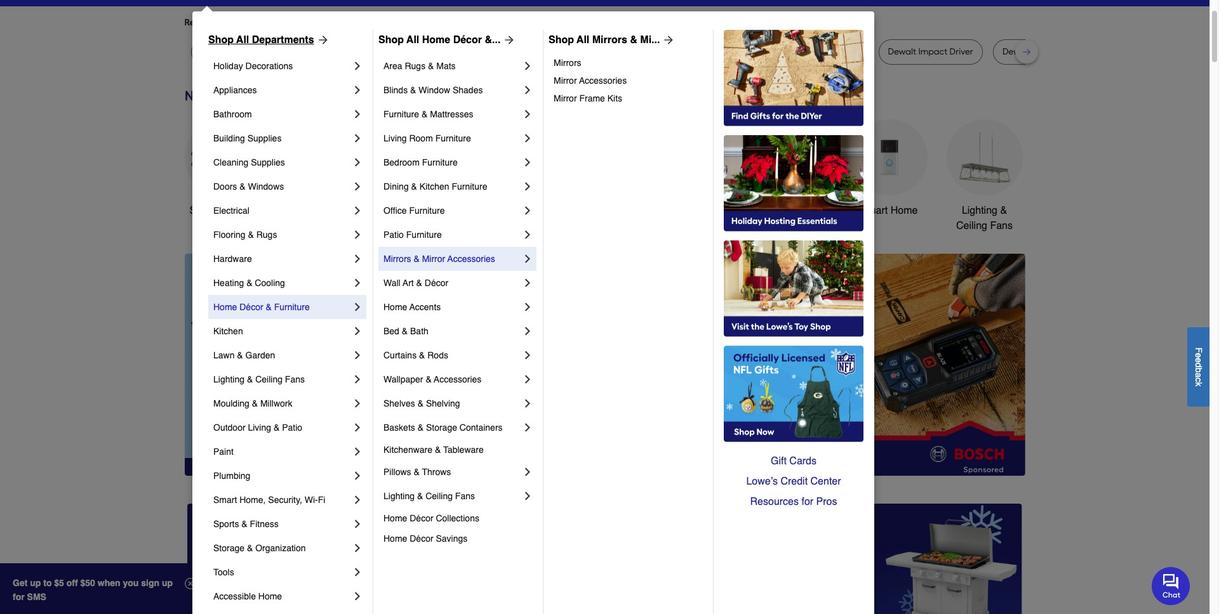 Task type: vqa. For each thing, say whether or not it's contained in the screenshot.
Compare BUTTON
no



Task type: locate. For each thing, give the bounding box(es) containing it.
2 impact from the left
[[804, 46, 833, 57]]

1 horizontal spatial lighting & ceiling fans link
[[384, 485, 522, 509]]

accessories up shelves & shelving link
[[434, 375, 482, 385]]

curtains
[[384, 351, 417, 361]]

shop for shop all departments
[[208, 34, 234, 46]]

storage down sports in the left bottom of the page
[[213, 544, 245, 554]]

scroll to item #5 image
[[778, 453, 808, 459]]

up left "to"
[[30, 579, 41, 589]]

impact
[[506, 46, 535, 57], [804, 46, 833, 57], [919, 46, 948, 57]]

0 vertical spatial tools link
[[375, 119, 451, 219]]

drill for dewalt drill
[[760, 46, 775, 57]]

1 horizontal spatial decorations
[[481, 220, 536, 232]]

you for recommended searches for you
[[300, 17, 315, 28]]

bedroom
[[384, 158, 420, 168]]

0 horizontal spatial you
[[300, 17, 315, 28]]

0 vertical spatial supplies
[[248, 133, 282, 144]]

e up the d
[[1194, 353, 1204, 358]]

for right suggestions
[[400, 17, 411, 28]]

kitchenware
[[384, 445, 433, 455]]

1 vertical spatial tools link
[[213, 561, 351, 585]]

chevron right image
[[351, 60, 364, 72], [351, 108, 364, 121], [351, 132, 364, 145], [522, 132, 534, 145], [351, 156, 364, 169], [351, 205, 364, 217], [351, 229, 364, 241], [351, 253, 364, 266], [351, 277, 364, 290], [522, 277, 534, 290], [522, 301, 534, 314], [351, 325, 364, 338], [522, 325, 534, 338], [351, 374, 364, 386], [351, 398, 364, 410], [522, 398, 534, 410], [351, 422, 364, 435], [351, 470, 364, 483], [522, 490, 534, 503], [351, 543, 364, 555], [351, 567, 364, 579], [351, 591, 364, 604]]

1 horizontal spatial fans
[[455, 492, 475, 502]]

baskets
[[384, 423, 415, 433]]

chevron right image for 'storage & organization' link
[[351, 543, 364, 555]]

1 horizontal spatial tools link
[[375, 119, 451, 219]]

all down recommended searches for you heading
[[577, 34, 590, 46]]

decorations down christmas
[[481, 220, 536, 232]]

décor inside wall art & décor link
[[425, 278, 449, 288]]

all up area rugs & mats
[[407, 34, 419, 46]]

mirror up mirror frame kits
[[554, 76, 577, 86]]

chevron right image
[[522, 60, 534, 72], [351, 84, 364, 97], [522, 84, 534, 97], [522, 108, 534, 121], [522, 156, 534, 169], [351, 180, 364, 193], [522, 180, 534, 193], [522, 205, 534, 217], [522, 229, 534, 241], [522, 253, 534, 266], [351, 301, 364, 314], [351, 349, 364, 362], [522, 349, 534, 362], [522, 374, 534, 386], [522, 422, 534, 435], [351, 446, 364, 459], [522, 466, 534, 479], [351, 494, 364, 507], [351, 518, 364, 531]]

mirrors up wall on the top of the page
[[384, 254, 411, 264]]

bit up area
[[382, 46, 392, 57]]

&
[[630, 34, 638, 46], [428, 61, 434, 71], [410, 85, 416, 95], [422, 109, 428, 119], [240, 182, 246, 192], [411, 182, 417, 192], [729, 205, 735, 217], [1001, 205, 1008, 217], [248, 230, 254, 240], [414, 254, 420, 264], [247, 278, 253, 288], [416, 278, 422, 288], [266, 302, 272, 313], [402, 327, 408, 337], [237, 351, 243, 361], [419, 351, 425, 361], [247, 375, 253, 385], [426, 375, 432, 385], [252, 399, 258, 409], [418, 399, 424, 409], [274, 423, 280, 433], [418, 423, 424, 433], [435, 445, 441, 455], [414, 468, 420, 478], [417, 492, 423, 502], [242, 520, 248, 530], [247, 544, 253, 554]]

furniture down dining & kitchen furniture
[[409, 206, 445, 216]]

& for shelves & shelving link
[[418, 399, 424, 409]]

for down the get at the left bottom of the page
[[13, 593, 25, 603]]

storage up kitchenware & tableware
[[426, 423, 457, 433]]

living down moulding & millwork
[[248, 423, 271, 433]]

chat invite button image
[[1152, 567, 1191, 606]]

0 vertical spatial arrow right image
[[660, 34, 676, 46]]

0 vertical spatial smart
[[861, 205, 888, 217]]

0 horizontal spatial lighting & ceiling fans
[[213, 375, 305, 385]]

chevron right image for home accents link
[[522, 301, 534, 314]]

1 vertical spatial ceiling
[[255, 375, 283, 385]]

1 horizontal spatial you
[[413, 17, 428, 28]]

mirror left frame
[[554, 93, 577, 104]]

decorations for christmas
[[481, 220, 536, 232]]

dining
[[384, 182, 409, 192]]

kitchen up lawn
[[213, 327, 243, 337]]

0 vertical spatial kitchen
[[420, 182, 449, 192]]

more
[[325, 17, 346, 28]]

0 vertical spatial patio
[[384, 230, 404, 240]]

flooring
[[213, 230, 246, 240]]

décor for home décor savings
[[410, 534, 434, 544]]

cards
[[790, 456, 817, 468]]

office
[[384, 206, 407, 216]]

shop all departments link
[[208, 32, 329, 48]]

chevron right image for outdoor living & patio link
[[351, 422, 364, 435]]

1 horizontal spatial smart
[[861, 205, 888, 217]]

living up bedroom
[[384, 133, 407, 144]]

storage & organization
[[213, 544, 306, 554]]

chevron right image for the leftmost tools link
[[351, 567, 364, 579]]

0 vertical spatial mirror
[[554, 76, 577, 86]]

ceiling for bottom 'lighting & ceiling fans' link
[[426, 492, 453, 502]]

lighting & ceiling fans for bottom 'lighting & ceiling fans' link
[[384, 492, 475, 502]]

& for dining & kitchen furniture link
[[411, 182, 417, 192]]

3 shop from the left
[[549, 34, 574, 46]]

0 horizontal spatial up
[[30, 579, 41, 589]]

smart home, security, wi-fi
[[213, 496, 325, 506]]

1 vertical spatial living
[[248, 423, 271, 433]]

chevron right image for home décor & furniture
[[351, 301, 364, 314]]

k
[[1194, 382, 1204, 387]]

décor down "mirrors & mirror accessories"
[[425, 278, 449, 288]]

patio down office
[[384, 230, 404, 240]]

lighting for middle 'lighting & ceiling fans' link
[[213, 375, 245, 385]]

outdoor inside outdoor tools & equipment
[[663, 205, 699, 217]]

mirrors down recommended searches for you heading
[[593, 34, 628, 46]]

lawn & garden
[[213, 351, 275, 361]]

chevron right image for wallpaper & accessories
[[522, 374, 534, 386]]

storage & organization link
[[213, 537, 351, 561]]

suggestions
[[348, 17, 398, 28]]

all for departments
[[236, 34, 249, 46]]

impact for impact driver
[[804, 46, 833, 57]]

chevron right image for sports & fitness
[[351, 518, 364, 531]]

1 vertical spatial storage
[[213, 544, 245, 554]]

chevron right image for area rugs & mats
[[522, 60, 534, 72]]

1 vertical spatial supplies
[[251, 158, 285, 168]]

& for pillows & throws 'link'
[[414, 468, 420, 478]]

2 vertical spatial mirror
[[422, 254, 445, 264]]

chevron right image for "hardware" link
[[351, 253, 364, 266]]

0 horizontal spatial kitchen
[[213, 327, 243, 337]]

bit left set
[[1051, 46, 1061, 57]]

smart for smart home, security, wi-fi
[[213, 496, 237, 506]]

mirror up wall art & décor
[[422, 254, 445, 264]]

0 horizontal spatial fans
[[285, 375, 305, 385]]

rugs
[[405, 61, 426, 71], [256, 230, 277, 240]]

0 horizontal spatial arrow right image
[[314, 34, 329, 46]]

arrow right image down more in the left top of the page
[[314, 34, 329, 46]]

& for "baskets & storage containers" link
[[418, 423, 424, 433]]

tools up accessible
[[213, 568, 234, 578]]

storage
[[426, 423, 457, 433], [213, 544, 245, 554]]

2 dewalt from the left
[[730, 46, 758, 57]]

tableware
[[443, 445, 484, 455]]

appliances link
[[213, 78, 351, 102]]

décor inside shop all home décor &... link
[[453, 34, 482, 46]]

1 shop from the left
[[208, 34, 234, 46]]

supplies up windows
[[251, 158, 285, 168]]

lowe's
[[747, 476, 778, 488]]

1 horizontal spatial bathroom link
[[756, 119, 833, 219]]

1 horizontal spatial impact
[[804, 46, 833, 57]]

1 horizontal spatial up
[[162, 579, 173, 589]]

décor up the home décor savings on the left of the page
[[410, 514, 434, 524]]

recommended searches for you
[[185, 17, 315, 28]]

1 vertical spatial rugs
[[256, 230, 277, 240]]

1 impact from the left
[[506, 46, 535, 57]]

accessories up wall art & décor link
[[448, 254, 495, 264]]

cleaning supplies link
[[213, 151, 351, 175]]

0 vertical spatial outdoor
[[663, 205, 699, 217]]

3 dewalt from the left
[[888, 46, 917, 57]]

mi...
[[641, 34, 660, 46]]

outdoor down moulding
[[213, 423, 246, 433]]

e
[[1194, 353, 1204, 358], [1194, 358, 1204, 363]]

chevron right image for doors & windows
[[351, 180, 364, 193]]

1 bit from the left
[[382, 46, 392, 57]]

décor inside home décor & furniture link
[[240, 302, 263, 313]]

mirrors & mirror accessories
[[384, 254, 495, 264]]

3 bit from the left
[[1051, 46, 1061, 57]]

shop down more suggestions for you link
[[379, 34, 404, 46]]

mirror frame kits
[[554, 93, 623, 104]]

0 vertical spatial accessories
[[579, 76, 627, 86]]

dining & kitchen furniture
[[384, 182, 488, 192]]

& for kitchenware & tableware link
[[435, 445, 441, 455]]

arrow right image
[[660, 34, 676, 46], [1002, 365, 1015, 378]]

mirror accessories
[[554, 76, 627, 86]]

shop
[[208, 34, 234, 46], [379, 34, 404, 46], [549, 34, 574, 46]]

dewalt for dewalt drill bit set
[[1003, 46, 1031, 57]]

building
[[213, 133, 245, 144]]

& for wallpaper & accessories link
[[426, 375, 432, 385]]

lowe's credit center
[[747, 476, 841, 488]]

arrow right image
[[314, 34, 329, 46], [501, 34, 516, 46]]

christmas decorations link
[[470, 119, 547, 234]]

tools up patio furniture
[[401, 205, 425, 217]]

1 horizontal spatial kitchen
[[420, 182, 449, 192]]

recommended searches for you heading
[[185, 17, 1026, 29]]

0 vertical spatial lighting & ceiling fans link
[[947, 119, 1023, 234]]

0 horizontal spatial impact
[[506, 46, 535, 57]]

décor for home décor & furniture
[[240, 302, 263, 313]]

frame
[[580, 93, 605, 104]]

arrow right image for shop all home décor &...
[[501, 34, 516, 46]]

1 vertical spatial kitchen
[[213, 327, 243, 337]]

2 bit from the left
[[563, 46, 574, 57]]

supplies up cleaning supplies
[[248, 133, 282, 144]]

chevron right image for bed & bath link
[[522, 325, 534, 338]]

drill for dewalt drill bit set
[[1033, 46, 1048, 57]]

lighting inside lighting & ceiling fans
[[962, 205, 998, 217]]

baskets & storage containers
[[384, 423, 503, 433]]

storage inside "baskets & storage containers" link
[[426, 423, 457, 433]]

& inside 'link'
[[414, 468, 420, 478]]

mirrors up mirror accessories
[[554, 58, 582, 68]]

décor left &...
[[453, 34, 482, 46]]

accessible home
[[213, 592, 282, 602]]

bit up mirror accessories
[[563, 46, 574, 57]]

chevron right image for cleaning supplies link
[[351, 156, 364, 169]]

1 vertical spatial fans
[[285, 375, 305, 385]]

$5
[[54, 579, 64, 589]]

2 horizontal spatial mirrors
[[593, 34, 628, 46]]

1 horizontal spatial mirrors
[[554, 58, 582, 68]]

1 arrow right image from the left
[[314, 34, 329, 46]]

chevron right image for smart home, security, wi-fi
[[351, 494, 364, 507]]

office furniture
[[384, 206, 445, 216]]

2 shop from the left
[[379, 34, 404, 46]]

2 horizontal spatial fans
[[991, 220, 1013, 232]]

1 horizontal spatial storage
[[426, 423, 457, 433]]

get up to 2 free select tools or batteries when you buy 1 with select purchases. image
[[187, 504, 452, 615]]

kitchen down bedroom furniture
[[420, 182, 449, 192]]

None search field
[[473, 0, 820, 8]]

furniture down blinds
[[384, 109, 419, 119]]

chevron right image for pillows & throws
[[522, 466, 534, 479]]

chevron right image for patio furniture
[[522, 229, 534, 241]]

ceiling
[[957, 220, 988, 232], [255, 375, 283, 385], [426, 492, 453, 502]]

cleaning supplies
[[213, 158, 285, 168]]

0 vertical spatial storage
[[426, 423, 457, 433]]

2 vertical spatial fans
[[455, 492, 475, 502]]

0 horizontal spatial outdoor
[[213, 423, 246, 433]]

for
[[287, 17, 298, 28], [400, 17, 411, 28], [802, 497, 814, 508], [13, 593, 25, 603]]

1 dewalt from the left
[[334, 46, 362, 57]]

2 horizontal spatial driver
[[950, 46, 974, 57]]

2 vertical spatial lighting & ceiling fans
[[384, 492, 475, 502]]

new deals every day during 25 days of deals image
[[185, 85, 1026, 106]]

sports
[[213, 520, 239, 530]]

millwork
[[260, 399, 293, 409]]

0 horizontal spatial patio
[[282, 423, 302, 433]]

1 horizontal spatial arrow right image
[[1002, 365, 1015, 378]]

kitchen
[[420, 182, 449, 192], [213, 327, 243, 337]]

blinds
[[384, 85, 408, 95]]

& for middle 'lighting & ceiling fans' link
[[247, 375, 253, 385]]

0 horizontal spatial arrow right image
[[660, 34, 676, 46]]

rugs right area
[[405, 61, 426, 71]]

furniture down heating & cooling link
[[274, 302, 310, 313]]

building supplies link
[[213, 126, 351, 151]]

1 vertical spatial lighting & ceiling fans
[[213, 375, 305, 385]]

collections
[[436, 514, 480, 524]]

2 arrow right image from the left
[[501, 34, 516, 46]]

1 vertical spatial mirrors
[[554, 58, 582, 68]]

1 horizontal spatial living
[[384, 133, 407, 144]]

holiday hosting essentials. image
[[724, 135, 864, 232]]

1 vertical spatial patio
[[282, 423, 302, 433]]

furniture up dining & kitchen furniture
[[422, 158, 458, 168]]

0 horizontal spatial lighting & ceiling fans link
[[213, 368, 351, 392]]

furniture
[[384, 109, 419, 119], [436, 133, 471, 144], [422, 158, 458, 168], [452, 182, 488, 192], [409, 206, 445, 216], [406, 230, 442, 240], [274, 302, 310, 313]]

1 horizontal spatial lighting & ceiling fans
[[384, 492, 475, 502]]

b
[[1194, 368, 1204, 373]]

0 vertical spatial ceiling
[[957, 220, 988, 232]]

up right the sign
[[162, 579, 173, 589]]

2 vertical spatial lighting
[[384, 492, 415, 502]]

1 horizontal spatial ceiling
[[426, 492, 453, 502]]

mirrors & mirror accessories link
[[384, 247, 522, 271]]

driver
[[538, 46, 561, 57], [835, 46, 859, 57], [950, 46, 974, 57]]

1 horizontal spatial drill
[[760, 46, 775, 57]]

furniture down bedroom furniture link
[[452, 182, 488, 192]]

credit
[[781, 476, 808, 488]]

arrow right image up area rugs & mats link
[[501, 34, 516, 46]]

mirror for mirror accessories
[[554, 76, 577, 86]]

arrow right image for shop all departments
[[314, 34, 329, 46]]

tools up equipment
[[702, 205, 726, 217]]

dewalt drill
[[730, 46, 775, 57]]

décor inside home décor collections "link"
[[410, 514, 434, 524]]

all down recommended searches for you
[[236, 34, 249, 46]]

& for sports & fitness link
[[242, 520, 248, 530]]

1 horizontal spatial driver
[[835, 46, 859, 57]]

0 horizontal spatial shop
[[208, 34, 234, 46]]

mirror for mirror frame kits
[[554, 93, 577, 104]]

shop up impact driver bit
[[549, 34, 574, 46]]

2 you from the left
[[413, 17, 428, 28]]

1 horizontal spatial bathroom
[[772, 205, 816, 217]]

shop these last-minute gifts. $99 or less. quantities are limited and won't last. image
[[185, 254, 390, 476]]

3 drill from the left
[[1033, 46, 1048, 57]]

furniture inside office furniture "link"
[[409, 206, 445, 216]]

patio up the paint link
[[282, 423, 302, 433]]

bed
[[384, 327, 400, 337]]

0 horizontal spatial driver
[[538, 46, 561, 57]]

décor down home décor collections
[[410, 534, 434, 544]]

you up 'shop all home décor &...'
[[413, 17, 428, 28]]

2 horizontal spatial impact
[[919, 46, 948, 57]]

0 vertical spatial fans
[[991, 220, 1013, 232]]

1 horizontal spatial lighting
[[384, 492, 415, 502]]

arrow right image inside shop all departments link
[[314, 34, 329, 46]]

for inside resources for pros link
[[802, 497, 814, 508]]

all for deals
[[216, 205, 227, 217]]

2 vertical spatial mirrors
[[384, 254, 411, 264]]

home inside "link"
[[384, 514, 407, 524]]

1 e from the top
[[1194, 353, 1204, 358]]

christmas
[[486, 205, 531, 217]]

1 horizontal spatial patio
[[384, 230, 404, 240]]

christmas decorations
[[481, 205, 536, 232]]

doors & windows link
[[213, 175, 351, 199]]

tools link
[[375, 119, 451, 219], [213, 561, 351, 585]]

smart home
[[861, 205, 918, 217]]

1 vertical spatial mirror
[[554, 93, 577, 104]]

up to 35 percent off select small appliances. image
[[473, 504, 738, 615]]

décor down "heating & cooling"
[[240, 302, 263, 313]]

& for curtains & rods link
[[419, 351, 425, 361]]

accessories
[[579, 76, 627, 86], [448, 254, 495, 264], [434, 375, 482, 385]]

rods
[[428, 351, 448, 361]]

2 horizontal spatial lighting
[[962, 205, 998, 217]]

0 vertical spatial living
[[384, 133, 407, 144]]

driver for impact driver bit
[[538, 46, 561, 57]]

e up b
[[1194, 358, 1204, 363]]

lawn
[[213, 351, 235, 361]]

1 horizontal spatial outdoor
[[663, 205, 699, 217]]

2 horizontal spatial drill
[[1033, 46, 1048, 57]]

2 horizontal spatial shop
[[549, 34, 574, 46]]

3 impact from the left
[[919, 46, 948, 57]]

doors & windows
[[213, 182, 284, 192]]

chevron right image for accessible home link at the bottom left of page
[[351, 591, 364, 604]]

2 driver from the left
[[835, 46, 859, 57]]

outdoor
[[663, 205, 699, 217], [213, 423, 246, 433]]

arrow right image inside shop all home décor &... link
[[501, 34, 516, 46]]

0 horizontal spatial bit
[[382, 46, 392, 57]]

smart inside 'link'
[[861, 205, 888, 217]]

1 vertical spatial outdoor
[[213, 423, 246, 433]]

shop down recommended
[[208, 34, 234, 46]]

0 vertical spatial bathroom
[[213, 109, 252, 119]]

1 you from the left
[[300, 17, 315, 28]]

chevron right image for living room furniture link at the left of the page
[[522, 132, 534, 145]]

rugs up "hardware" link
[[256, 230, 277, 240]]

you left more in the left top of the page
[[300, 17, 315, 28]]

2 horizontal spatial lighting & ceiling fans link
[[947, 119, 1023, 234]]

2 horizontal spatial bit
[[1051, 46, 1061, 57]]

2 horizontal spatial tools
[[702, 205, 726, 217]]

1 drill from the left
[[364, 46, 379, 57]]

fans for middle 'lighting & ceiling fans' link
[[285, 375, 305, 385]]

2 vertical spatial ceiling
[[426, 492, 453, 502]]

savings
[[436, 534, 468, 544]]

decorations down shop all departments link
[[246, 61, 293, 71]]

1 vertical spatial decorations
[[481, 220, 536, 232]]

0 vertical spatial lighting & ceiling fans
[[957, 205, 1013, 232]]

drill for dewalt drill bit
[[364, 46, 379, 57]]

shades
[[453, 85, 483, 95]]

for left pros
[[802, 497, 814, 508]]

1 vertical spatial lighting
[[213, 375, 245, 385]]

furniture down office furniture
[[406, 230, 442, 240]]

you
[[300, 17, 315, 28], [413, 17, 428, 28]]

d
[[1194, 363, 1204, 368]]

bathroom link
[[213, 102, 351, 126], [756, 119, 833, 219]]

window
[[419, 85, 450, 95]]

accessories up frame
[[579, 76, 627, 86]]

fans for bottom 'lighting & ceiling fans' link
[[455, 492, 475, 502]]

furniture down furniture & mattresses link
[[436, 133, 471, 144]]

mirrors for mirrors
[[554, 58, 582, 68]]

1 horizontal spatial rugs
[[405, 61, 426, 71]]

mirrors for mirrors & mirror accessories
[[384, 254, 411, 264]]

all right shop
[[216, 205, 227, 217]]

home
[[422, 34, 451, 46], [891, 205, 918, 217], [213, 302, 237, 313], [384, 302, 407, 313], [384, 514, 407, 524], [384, 534, 407, 544], [258, 592, 282, 602]]

resources
[[751, 497, 799, 508]]

outdoor up equipment
[[663, 205, 699, 217]]

for inside the get up to $5 off $50 when you sign up for sms
[[13, 593, 25, 603]]

1 driver from the left
[[538, 46, 561, 57]]

arrow left image
[[421, 365, 434, 378]]

0 horizontal spatial ceiling
[[255, 375, 283, 385]]

chevron right image for baskets & storage containers
[[522, 422, 534, 435]]

2 drill from the left
[[760, 46, 775, 57]]

décor inside the home décor savings link
[[410, 534, 434, 544]]

lawn & garden link
[[213, 344, 351, 368]]

4 dewalt from the left
[[1003, 46, 1031, 57]]

0 horizontal spatial lighting
[[213, 375, 245, 385]]

outdoor living & patio link
[[213, 416, 351, 440]]



Task type: describe. For each thing, give the bounding box(es) containing it.
decorations for holiday
[[246, 61, 293, 71]]

scroll to item #2 element
[[684, 452, 717, 460]]

2 up from the left
[[162, 579, 173, 589]]

deals
[[230, 205, 256, 217]]

mirrors link
[[554, 54, 705, 72]]

chevron right image for curtains & rods
[[522, 349, 534, 362]]

shop all mirrors & mi... link
[[549, 32, 676, 48]]

holiday decorations link
[[213, 54, 351, 78]]

searches
[[248, 17, 285, 28]]

pillows & throws
[[384, 468, 451, 478]]

impact for impact driver bit
[[506, 46, 535, 57]]

all for mirrors
[[577, 34, 590, 46]]

3 driver from the left
[[950, 46, 974, 57]]

furniture inside patio furniture link
[[406, 230, 442, 240]]

chevron right image for bedroom furniture
[[522, 156, 534, 169]]

chevron right image for paint
[[351, 446, 364, 459]]

chevron right image for lawn & garden
[[351, 349, 364, 362]]

get up to $5 off $50 when you sign up for sms
[[13, 579, 173, 603]]

organization
[[255, 544, 306, 554]]

& for mirrors & mirror accessories link at the top left of the page
[[414, 254, 420, 264]]

shop all home décor &...
[[379, 34, 501, 46]]

lighting & ceiling fans for middle 'lighting & ceiling fans' link
[[213, 375, 305, 385]]

chevron right image for kitchen link
[[351, 325, 364, 338]]

0 vertical spatial mirrors
[[593, 34, 628, 46]]

shop all departments
[[208, 34, 314, 46]]

up to 30 percent off select grills and accessories. image
[[758, 504, 1023, 615]]

chevron right image for blinds & window shades
[[522, 84, 534, 97]]

0 horizontal spatial tools
[[213, 568, 234, 578]]

ceiling for middle 'lighting & ceiling fans' link
[[255, 375, 283, 385]]

chevron right image for wall art & décor link
[[522, 277, 534, 290]]

0 horizontal spatial living
[[248, 423, 271, 433]]

chevron right image for heating & cooling link
[[351, 277, 364, 290]]

bedroom furniture link
[[384, 151, 522, 175]]

mats
[[437, 61, 456, 71]]

all for home
[[407, 34, 419, 46]]

area rugs & mats
[[384, 61, 456, 71]]

shelves
[[384, 399, 415, 409]]

outdoor for outdoor living & patio
[[213, 423, 246, 433]]

pillows
[[384, 468, 411, 478]]

wallpaper & accessories
[[384, 375, 482, 385]]

throws
[[422, 468, 451, 478]]

& for furniture & mattresses link
[[422, 109, 428, 119]]

chevron right image for mirrors & mirror accessories
[[522, 253, 534, 266]]

0 horizontal spatial bathroom link
[[213, 102, 351, 126]]

blinds & window shades link
[[384, 78, 522, 102]]

$50
[[80, 579, 95, 589]]

tools inside outdoor tools & equipment
[[702, 205, 726, 217]]

shelving
[[426, 399, 460, 409]]

wi-
[[305, 496, 318, 506]]

lowe's credit center link
[[724, 472, 864, 492]]

plumbing link
[[213, 464, 351, 489]]

bit for dewalt drill bit
[[382, 46, 392, 57]]

2 vertical spatial accessories
[[434, 375, 482, 385]]

& for blinds & window shades link
[[410, 85, 416, 95]]

heating
[[213, 278, 244, 288]]

dewalt for dewalt impact driver
[[888, 46, 917, 57]]

driver for impact driver
[[835, 46, 859, 57]]

supplies for building supplies
[[248, 133, 282, 144]]

home inside 'link'
[[891, 205, 918, 217]]

flooring & rugs
[[213, 230, 277, 240]]

chevron right image for holiday decorations link
[[351, 60, 364, 72]]

sports & fitness
[[213, 520, 279, 530]]

resources for pros link
[[724, 492, 864, 513]]

& inside outdoor tools & equipment
[[729, 205, 735, 217]]

visit the lowe's toy shop. image
[[724, 241, 864, 337]]

furniture inside furniture & mattresses link
[[384, 109, 419, 119]]

home décor collections
[[384, 514, 480, 524]]

supplies for cleaning supplies
[[251, 158, 285, 168]]

outdoor for outdoor tools & equipment
[[663, 205, 699, 217]]

mirror frame kits link
[[554, 90, 705, 107]]

2 vertical spatial lighting & ceiling fans link
[[384, 485, 522, 509]]

chevron right image for building supplies link
[[351, 132, 364, 145]]

home décor collections link
[[384, 509, 534, 529]]

chevron right image for shelves & shelving link
[[522, 398, 534, 410]]

equipment
[[675, 220, 723, 232]]

center
[[811, 476, 841, 488]]

recommended
[[185, 17, 246, 28]]

advertisement region
[[410, 254, 1026, 479]]

2 horizontal spatial lighting & ceiling fans
[[957, 205, 1013, 232]]

& for 'storage & organization' link
[[247, 544, 253, 554]]

when
[[98, 579, 120, 589]]

1 vertical spatial lighting & ceiling fans link
[[213, 368, 351, 392]]

furniture inside home décor & furniture link
[[274, 302, 310, 313]]

chevron right image for furniture & mattresses
[[522, 108, 534, 121]]

departments
[[252, 34, 314, 46]]

2 e from the top
[[1194, 358, 1204, 363]]

sports & fitness link
[[213, 513, 351, 537]]

shop all mirrors & mi...
[[549, 34, 660, 46]]

you for more suggestions for you
[[413, 17, 428, 28]]

flooring & rugs link
[[213, 223, 351, 247]]

scroll to item #4 image
[[747, 453, 778, 459]]

gift cards
[[771, 456, 817, 468]]

chevron right image for dining & kitchen furniture
[[522, 180, 534, 193]]

0 horizontal spatial tools link
[[213, 561, 351, 585]]

&...
[[485, 34, 501, 46]]

windows
[[248, 182, 284, 192]]

shop all deals link
[[185, 119, 261, 219]]

1 vertical spatial accessories
[[448, 254, 495, 264]]

bit for impact driver bit
[[563, 46, 574, 57]]

1 up from the left
[[30, 579, 41, 589]]

chevron right image for flooring & rugs link
[[351, 229, 364, 241]]

curtains & rods link
[[384, 344, 522, 368]]

dewalt for dewalt drill
[[730, 46, 758, 57]]

& for bed & bath link
[[402, 327, 408, 337]]

chevron right image for appliances
[[351, 84, 364, 97]]

impact driver bit
[[506, 46, 574, 57]]

find gifts for the diyer. image
[[724, 30, 864, 126]]

dewalt drill bit set
[[1003, 46, 1076, 57]]

bit for dewalt drill bit set
[[1051, 46, 1061, 57]]

dining & kitchen furniture link
[[384, 175, 522, 199]]

for inside more suggestions for you link
[[400, 17, 411, 28]]

living room furniture
[[384, 133, 471, 144]]

moulding & millwork link
[[213, 392, 351, 416]]

wallpaper & accessories link
[[384, 368, 522, 392]]

you
[[123, 579, 139, 589]]

sms
[[27, 593, 46, 603]]

c
[[1194, 378, 1204, 382]]

garden
[[246, 351, 275, 361]]

arrow right image inside shop all mirrors & mi... link
[[660, 34, 676, 46]]

gift cards link
[[724, 452, 864, 472]]

0 vertical spatial rugs
[[405, 61, 426, 71]]

chevron right image for electrical "link"
[[351, 205, 364, 217]]

accessible
[[213, 592, 256, 602]]

officially licensed n f l gifts. shop now. image
[[724, 346, 864, 443]]

patio furniture
[[384, 230, 442, 240]]

area
[[384, 61, 402, 71]]

f
[[1194, 348, 1204, 353]]

shop all home décor &... link
[[379, 32, 516, 48]]

hardware
[[213, 254, 252, 264]]

home accents link
[[384, 295, 522, 320]]

wall art & décor
[[384, 278, 449, 288]]

shop for shop all mirrors & mi...
[[549, 34, 574, 46]]

art
[[403, 278, 414, 288]]

& for flooring & rugs link
[[248, 230, 254, 240]]

blinds & window shades
[[384, 85, 483, 95]]

chevron right image for moulding & millwork link on the left
[[351, 398, 364, 410]]

1 horizontal spatial tools
[[401, 205, 425, 217]]

décor for home décor collections
[[410, 514, 434, 524]]

& for heating & cooling link
[[247, 278, 253, 288]]

living room furniture link
[[384, 126, 522, 151]]

dewalt impact driver
[[888, 46, 974, 57]]

lighting for bottom 'lighting & ceiling fans' link
[[384, 492, 415, 502]]

0 horizontal spatial bathroom
[[213, 109, 252, 119]]

f e e d b a c k
[[1194, 348, 1204, 387]]

2 horizontal spatial ceiling
[[957, 220, 988, 232]]

1 vertical spatial bathroom
[[772, 205, 816, 217]]

bed & bath link
[[384, 320, 522, 344]]

chevron right image for office furniture
[[522, 205, 534, 217]]

for up departments at the top left of the page
[[287, 17, 298, 28]]

impact driver
[[804, 46, 859, 57]]

& for bottom 'lighting & ceiling fans' link
[[417, 492, 423, 502]]

heating & cooling link
[[213, 271, 351, 295]]

furniture & mattresses
[[384, 109, 474, 119]]

furniture inside bedroom furniture link
[[422, 158, 458, 168]]

containers
[[460, 423, 503, 433]]

smart for smart home
[[861, 205, 888, 217]]

& for doors & windows link at the top of the page
[[240, 182, 246, 192]]

chevron right image for plumbing 'link'
[[351, 470, 364, 483]]

mattresses
[[430, 109, 474, 119]]

dewalt drill bit
[[334, 46, 392, 57]]

furniture inside living room furniture link
[[436, 133, 471, 144]]

storage inside 'storage & organization' link
[[213, 544, 245, 554]]

baskets & storage containers link
[[384, 416, 522, 440]]

pros
[[817, 497, 838, 508]]

& for the lawn & garden link
[[237, 351, 243, 361]]

furniture inside dining & kitchen furniture link
[[452, 182, 488, 192]]

home décor & furniture link
[[213, 295, 351, 320]]

shop for shop all home décor &...
[[379, 34, 404, 46]]

kitchen link
[[213, 320, 351, 344]]

home,
[[240, 496, 266, 506]]

doors
[[213, 182, 237, 192]]

& for moulding & millwork link on the left
[[252, 399, 258, 409]]

dewalt for dewalt drill bit
[[334, 46, 362, 57]]



